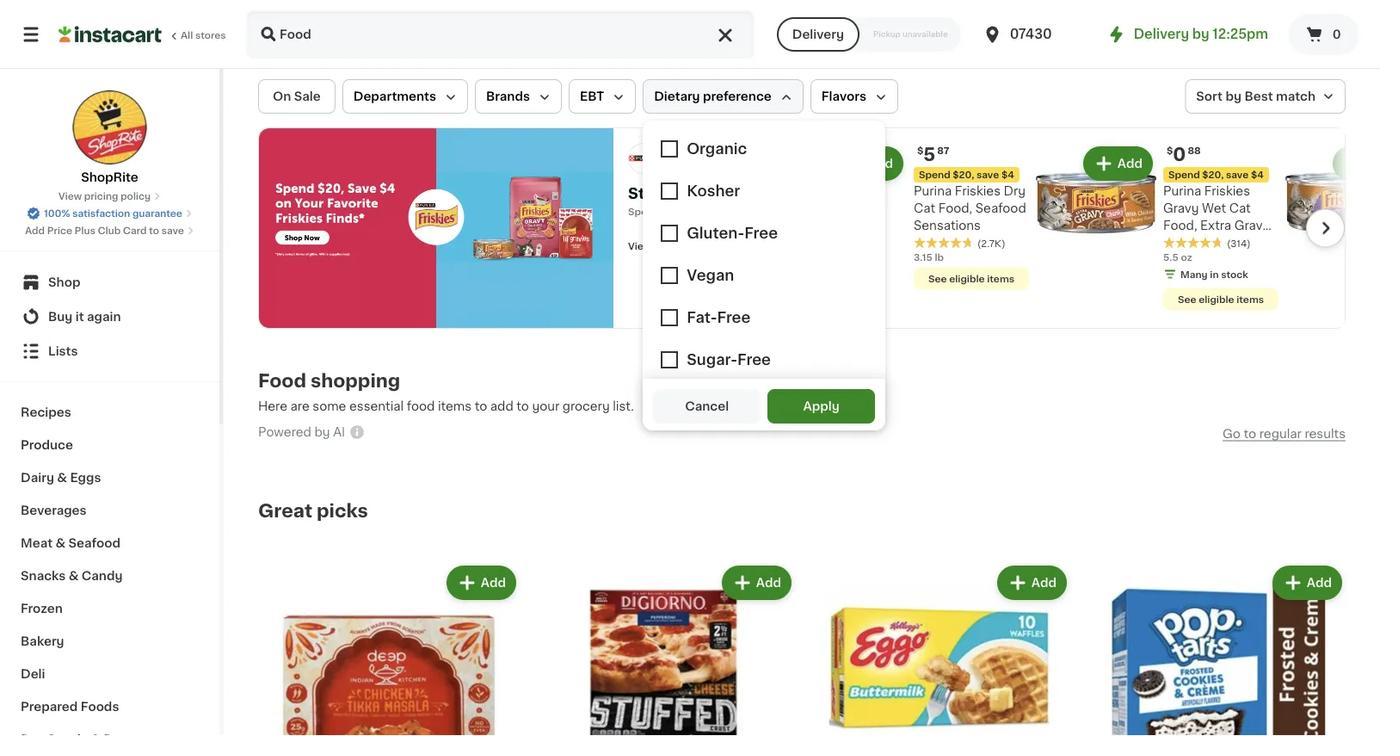 Task type: vqa. For each thing, say whether or not it's contained in the screenshot.
The Shoprite link on the top left of the page
yes



Task type: describe. For each thing, give the bounding box(es) containing it.
food, inside purina friskies gravy wet cat food, extra gravy chunky with chicken in savory gravy
[[1164, 219, 1198, 231]]

$ for 5
[[918, 146, 924, 155]]

stock
[[1222, 269, 1249, 279]]

dietary preference button
[[643, 79, 804, 114]]

to right add
[[517, 400, 529, 412]]

stock up & save spo
[[628, 186, 755, 216]]

essential
[[349, 400, 404, 412]]

88
[[1188, 146, 1201, 155]]

see eligible items button for 0
[[1164, 288, 1279, 310]]

5.5
[[1164, 252, 1179, 261]]

lists link
[[10, 334, 209, 368]]

candy
[[82, 570, 123, 582]]

purina for 5
[[914, 185, 952, 197]]

see for 0
[[1178, 294, 1197, 304]]

extra
[[1201, 219, 1232, 231]]

dry
[[1004, 185, 1026, 197]]

best
[[1245, 90, 1274, 102]]

many in stock
[[1181, 269, 1249, 279]]

grocery
[[563, 400, 610, 412]]

3.15
[[914, 252, 933, 261]]

chicken
[[1164, 254, 1213, 266]]

delivery button
[[777, 17, 860, 52]]

$4 for 5
[[1002, 170, 1015, 179]]

to down guarantee
[[149, 226, 159, 235]]

all stores
[[181, 31, 226, 40]]

cat inside purina friskies gravy wet cat food, extra gravy chunky with chicken in savory gravy
[[1230, 202, 1251, 214]]

pricing
[[84, 192, 118, 201]]

100%
[[44, 209, 70, 218]]

cat inside purina friskies dry cat food, seafood sensations
[[914, 202, 936, 214]]

match
[[1277, 90, 1316, 102]]

flavors
[[822, 90, 867, 102]]

spend for 0
[[1169, 170, 1201, 179]]

1 vertical spatial gravy
[[1235, 219, 1271, 231]]

recipes
[[21, 406, 71, 418]]

by for delivery
[[1193, 28, 1210, 40]]

& for candy
[[69, 570, 79, 582]]

eligible for 0
[[1199, 294, 1235, 304]]

& for eggs
[[57, 472, 67, 484]]

wet
[[1203, 202, 1227, 214]]

buy it again link
[[10, 300, 209, 334]]

0 inside product group
[[1174, 145, 1187, 163]]

sale
[[294, 90, 321, 102]]

0 horizontal spatial items
[[438, 400, 472, 412]]

& for seafood
[[55, 537, 66, 549]]

bakery link
[[10, 625, 209, 658]]

instacart logo image
[[59, 24, 162, 45]]

brands button
[[475, 79, 562, 114]]

spend $20, save $4 for 0
[[1169, 170, 1264, 179]]

frozen link
[[10, 592, 209, 625]]

(314)
[[1228, 238, 1251, 248]]

shoprite logo image
[[72, 90, 148, 165]]

recipes link
[[10, 396, 209, 429]]

purina friskies image
[[259, 128, 614, 328]]

$ for 0
[[1167, 146, 1174, 155]]

eligible for 5
[[950, 273, 985, 283]]

spend for 5
[[919, 170, 951, 179]]

stores
[[195, 31, 226, 40]]

here
[[258, 400, 288, 412]]

chunky
[[1164, 236, 1210, 248]]

purina image
[[628, 143, 659, 174]]

food
[[258, 371, 306, 389]]

view pricing policy link
[[58, 189, 161, 203]]

sensations
[[914, 219, 981, 231]]

deli link
[[10, 658, 209, 690]]

great
[[258, 501, 313, 519]]

$20, for 0
[[1203, 170, 1224, 179]]

save for 0
[[1227, 170, 1249, 179]]

2 vertical spatial gravy
[[1164, 271, 1200, 283]]

shop
[[48, 276, 80, 288]]

save
[[718, 186, 755, 201]]

guarantee
[[133, 209, 182, 218]]

powered by ai link
[[258, 423, 366, 445]]

delivery for delivery by 12:25pm
[[1134, 28, 1190, 40]]

go
[[1223, 427, 1241, 439]]

frozen
[[21, 603, 63, 615]]

see for 5
[[929, 273, 947, 283]]

100% satisfaction guarantee button
[[27, 203, 193, 220]]

food shopping
[[258, 371, 400, 389]]

Search field
[[248, 12, 753, 57]]

departments button
[[342, 79, 468, 114]]

all stores link
[[59, 10, 227, 59]]

policy
[[121, 192, 151, 201]]

in inside purina friskies gravy wet cat food, extra gravy chunky with chicken in savory gravy
[[1216, 254, 1227, 266]]

spend $20, save $4 for 5
[[919, 170, 1015, 179]]

produce link
[[10, 429, 209, 461]]

deli
[[21, 668, 45, 680]]

items for 0
[[1237, 294, 1265, 304]]

beverages
[[21, 504, 87, 517]]

ai
[[333, 426, 345, 438]]

powered
[[258, 426, 312, 438]]

apply
[[804, 400, 840, 412]]

$ 5 87
[[918, 145, 950, 163]]

produce
[[21, 439, 73, 451]]

0 horizontal spatial seafood
[[68, 537, 121, 549]]

dairy & eggs
[[21, 472, 101, 484]]

$ 0 88
[[1167, 145, 1201, 163]]

cancel button
[[654, 389, 761, 424]]

0 button
[[1290, 14, 1360, 55]]

list.
[[613, 400, 634, 412]]

product group containing 5
[[787, 143, 1030, 293]]



Task type: locate. For each thing, give the bounding box(es) containing it.
0 vertical spatial see
[[929, 273, 947, 283]]

dietary preference
[[654, 90, 772, 102]]

friskies left dry
[[955, 185, 1001, 197]]

go to regular results
[[1223, 427, 1346, 439]]

1 vertical spatial in
[[1211, 269, 1219, 279]]

0 vertical spatial items
[[988, 273, 1015, 283]]

$ left 87
[[918, 146, 924, 155]]

dairy
[[21, 472, 54, 484]]

view up the 100%
[[58, 192, 82, 201]]

1 horizontal spatial friskies
[[1205, 185, 1251, 197]]

0 horizontal spatial delivery
[[793, 28, 844, 40]]

5.5 oz
[[1164, 252, 1193, 261]]

cat
[[914, 202, 936, 214], [1230, 202, 1251, 214]]

spend
[[919, 170, 951, 179], [1169, 170, 1201, 179]]

stock
[[628, 186, 673, 201]]

1 horizontal spatial view
[[628, 241, 652, 251]]

club
[[98, 226, 121, 235]]

card
[[123, 226, 147, 235]]

in up many in stock
[[1216, 254, 1227, 266]]

to left add
[[475, 400, 487, 412]]

view for view all
[[628, 241, 652, 251]]

1 horizontal spatial by
[[1193, 28, 1210, 40]]

purina down the '$ 5 87'
[[914, 185, 952, 197]]

all
[[181, 31, 193, 40], [654, 241, 666, 251]]

12:25pm
[[1213, 28, 1269, 40]]

gravy left the wet
[[1164, 202, 1200, 214]]

ebt button
[[569, 79, 636, 114]]

0 horizontal spatial $
[[918, 146, 924, 155]]

0 vertical spatial view
[[58, 192, 82, 201]]

snacks & candy link
[[10, 560, 209, 592]]

add price plus club card to save
[[25, 226, 184, 235]]

0
[[1333, 28, 1342, 40], [1174, 145, 1187, 163]]

& right meat
[[55, 537, 66, 549]]

friskies
[[955, 185, 1001, 197], [1205, 185, 1251, 197]]

& left eggs
[[57, 472, 67, 484]]

items down "(2.7k)"
[[988, 273, 1015, 283]]

prepared
[[21, 701, 78, 713]]

$ left the 88
[[1167, 146, 1174, 155]]

see eligible items for 0
[[1178, 294, 1265, 304]]

2 vertical spatial items
[[438, 400, 472, 412]]

eligible down "(2.7k)"
[[950, 273, 985, 283]]

0 horizontal spatial purina
[[914, 185, 952, 197]]

1 horizontal spatial spend
[[1169, 170, 1201, 179]]

view down the spo
[[628, 241, 652, 251]]

purina friskies gravy wet cat food, extra gravy chunky with chicken in savory gravy
[[1164, 185, 1272, 283]]

apply button
[[768, 389, 876, 424]]

gravy down chicken
[[1164, 271, 1200, 283]]

cat right the wet
[[1230, 202, 1251, 214]]

see down lb
[[929, 273, 947, 283]]

1 horizontal spatial items
[[988, 273, 1015, 283]]

items
[[988, 273, 1015, 283], [1237, 294, 1265, 304], [438, 400, 472, 412]]

0 vertical spatial all
[[181, 31, 193, 40]]

0 vertical spatial eligible
[[950, 273, 985, 283]]

snacks & candy
[[21, 570, 123, 582]]

sort
[[1197, 90, 1223, 102]]

powered by ai
[[258, 426, 345, 438]]

items down the stock
[[1237, 294, 1265, 304]]

delivery left 12:25pm
[[1134, 28, 1190, 40]]

view
[[58, 192, 82, 201], [628, 241, 652, 251]]

cat up sensations in the right top of the page
[[914, 202, 936, 214]]

1 horizontal spatial eligible
[[1199, 294, 1235, 304]]

add
[[868, 157, 894, 169], [1118, 157, 1143, 169], [25, 226, 45, 235], [481, 577, 506, 589], [756, 577, 782, 589], [1032, 577, 1057, 589], [1307, 577, 1333, 589]]

1 vertical spatial all
[[654, 241, 666, 251]]

with
[[1213, 236, 1241, 248]]

to right go
[[1244, 427, 1257, 439]]

spend $20, save $4 down the 88
[[1169, 170, 1264, 179]]

1 horizontal spatial save
[[977, 170, 1000, 179]]

by right "sort"
[[1226, 90, 1242, 102]]

2 horizontal spatial items
[[1237, 294, 1265, 304]]

seafood down dry
[[976, 202, 1027, 214]]

delivery by 12:25pm
[[1134, 28, 1269, 40]]

results
[[1305, 427, 1346, 439]]

spo
[[628, 207, 648, 216]]

2 friskies from the left
[[1205, 185, 1251, 197]]

1 vertical spatial eligible
[[1199, 294, 1235, 304]]

shop link
[[10, 265, 209, 300]]

★★★★★
[[914, 236, 974, 248], [914, 236, 974, 248], [1164, 236, 1224, 248], [1164, 236, 1224, 248]]

1 vertical spatial by
[[1226, 90, 1242, 102]]

1 cat from the left
[[914, 202, 936, 214]]

brands
[[486, 90, 530, 102]]

satisfaction
[[72, 209, 130, 218]]

see eligible items button down many in stock
[[1164, 288, 1279, 310]]

friskies inside purina friskies gravy wet cat food, extra gravy chunky with chicken in savory gravy
[[1205, 185, 1251, 197]]

gravy up (314)
[[1235, 219, 1271, 231]]

0 horizontal spatial spend
[[919, 170, 951, 179]]

eligible
[[950, 273, 985, 283], [1199, 294, 1235, 304]]

save down guarantee
[[162, 226, 184, 235]]

meat & seafood
[[21, 537, 121, 549]]

friskies for 5
[[955, 185, 1001, 197]]

preference
[[703, 90, 772, 102]]

delivery for delivery
[[793, 28, 844, 40]]

up
[[677, 186, 699, 201]]

food, up sensations in the right top of the page
[[939, 202, 973, 214]]

1 horizontal spatial $20,
[[1203, 170, 1224, 179]]

food
[[407, 400, 435, 412]]

friskies inside purina friskies dry cat food, seafood sensations
[[955, 185, 1001, 197]]

0 vertical spatial by
[[1193, 28, 1210, 40]]

$ inside $ 0 88
[[1167, 146, 1174, 155]]

bakery
[[21, 635, 64, 647]]

0 horizontal spatial see
[[929, 273, 947, 283]]

spend down the '$ 5 87'
[[919, 170, 951, 179]]

0 horizontal spatial $20,
[[953, 170, 975, 179]]

0 horizontal spatial by
[[315, 426, 330, 438]]

all left stores
[[181, 31, 193, 40]]

1 spend from the left
[[919, 170, 951, 179]]

1 vertical spatial view
[[628, 241, 652, 251]]

meat & seafood link
[[10, 527, 209, 560]]

to inside button
[[1244, 427, 1257, 439]]

purina for 0
[[1164, 185, 1202, 197]]

are
[[291, 400, 310, 412]]

1 purina from the left
[[914, 185, 952, 197]]

$4 for 0
[[1252, 170, 1264, 179]]

savory
[[1230, 254, 1272, 266]]

picks
[[317, 501, 368, 519]]

save for 5
[[977, 170, 1000, 179]]

your
[[532, 400, 560, 412]]

go to regular results button
[[1223, 426, 1346, 440]]

oz
[[1182, 252, 1193, 261]]

2 $4 from the left
[[1252, 170, 1264, 179]]

0 horizontal spatial all
[[181, 31, 193, 40]]

seafood inside purina friskies dry cat food, seafood sensations
[[976, 202, 1027, 214]]

0 horizontal spatial 0
[[1174, 145, 1187, 163]]

07430 button
[[983, 10, 1086, 59]]

$20, up the wet
[[1203, 170, 1224, 179]]

2 horizontal spatial by
[[1226, 90, 1242, 102]]

1 horizontal spatial delivery
[[1134, 28, 1190, 40]]

0 horizontal spatial food,
[[939, 202, 973, 214]]

purina inside purina friskies dry cat food, seafood sensations
[[914, 185, 952, 197]]

plus
[[75, 226, 95, 235]]

see eligible items button for 5
[[914, 267, 1030, 289]]

items for 5
[[988, 273, 1015, 283]]

5
[[924, 145, 936, 163]]

(2.7k)
[[978, 238, 1006, 248]]

0 horizontal spatial save
[[162, 226, 184, 235]]

on
[[273, 90, 291, 102]]

by for powered
[[315, 426, 330, 438]]

1 vertical spatial see eligible items
[[1178, 294, 1265, 304]]

delivery
[[1134, 28, 1190, 40], [793, 28, 844, 40]]

regular
[[1260, 427, 1302, 439]]

$20, for 5
[[953, 170, 975, 179]]

price
[[47, 226, 72, 235]]

purina down $ 0 88
[[1164, 185, 1202, 197]]

flavors button
[[811, 79, 899, 114]]

spend down $ 0 88
[[1169, 170, 1201, 179]]

again
[[87, 311, 121, 323]]

0 vertical spatial food,
[[939, 202, 973, 214]]

1 vertical spatial 0
[[1174, 145, 1187, 163]]

1 friskies from the left
[[955, 185, 1001, 197]]

0 horizontal spatial view
[[58, 192, 82, 201]]

2 cat from the left
[[1230, 202, 1251, 214]]

1 horizontal spatial see eligible items button
[[1164, 288, 1279, 310]]

1 horizontal spatial purina
[[1164, 185, 1202, 197]]

0 horizontal spatial friskies
[[955, 185, 1001, 197]]

1 $ from the left
[[918, 146, 924, 155]]

2 $20, from the left
[[1203, 170, 1224, 179]]

all down stock on the top left of the page
[[654, 241, 666, 251]]

1 horizontal spatial see
[[1178, 294, 1197, 304]]

1 vertical spatial seafood
[[68, 537, 121, 549]]

$ inside the '$ 5 87'
[[918, 146, 924, 155]]

2 $ from the left
[[1167, 146, 1174, 155]]

see eligible items down lb
[[929, 273, 1015, 283]]

07430
[[1010, 28, 1053, 40]]

1 horizontal spatial see eligible items
[[1178, 294, 1265, 304]]

many
[[1181, 269, 1208, 279]]

shoprite link
[[72, 90, 148, 186]]

$20, up purina friskies dry cat food, seafood sensations
[[953, 170, 975, 179]]

$4 up purina friskies gravy wet cat food, extra gravy chunky with chicken in savory gravy
[[1252, 170, 1264, 179]]

0 horizontal spatial cat
[[914, 202, 936, 214]]

to
[[149, 226, 159, 235], [475, 400, 487, 412], [517, 400, 529, 412], [1244, 427, 1257, 439]]

1 horizontal spatial food,
[[1164, 219, 1198, 231]]

see eligible items down many in stock
[[1178, 294, 1265, 304]]

0 vertical spatial in
[[1216, 254, 1227, 266]]

0 horizontal spatial eligible
[[950, 273, 985, 283]]

delivery inside button
[[793, 28, 844, 40]]

& inside stock up & save spo
[[702, 186, 715, 201]]

purina inside purina friskies gravy wet cat food, extra gravy chunky with chicken in savory gravy
[[1164, 185, 1202, 197]]

it
[[76, 311, 84, 323]]

ebt
[[580, 90, 604, 102]]

by left ai
[[315, 426, 330, 438]]

0 vertical spatial see eligible items
[[929, 273, 1015, 283]]

1 vertical spatial items
[[1237, 294, 1265, 304]]

food, inside purina friskies dry cat food, seafood sensations
[[939, 202, 973, 214]]

2 horizontal spatial save
[[1227, 170, 1249, 179]]

beverages link
[[10, 494, 209, 527]]

1 horizontal spatial $4
[[1252, 170, 1264, 179]]

product group
[[787, 143, 1030, 293], [1036, 143, 1279, 313], [258, 562, 520, 736], [534, 562, 795, 736], [809, 562, 1071, 736], [1085, 562, 1346, 736]]

meat
[[21, 537, 53, 549]]

2 spend from the left
[[1169, 170, 1201, 179]]

1 horizontal spatial all
[[654, 241, 666, 251]]

1 horizontal spatial cat
[[1230, 202, 1251, 214]]

1 vertical spatial food,
[[1164, 219, 1198, 231]]

$4 up dry
[[1002, 170, 1015, 179]]

1 horizontal spatial seafood
[[976, 202, 1027, 214]]

0 vertical spatial seafood
[[976, 202, 1027, 214]]

None search field
[[246, 10, 755, 59]]

service type group
[[777, 17, 962, 52]]

by left 12:25pm
[[1193, 28, 1210, 40]]

100% satisfaction guarantee
[[44, 209, 182, 218]]

0 horizontal spatial see eligible items button
[[914, 267, 1030, 289]]

add price plus club card to save link
[[25, 224, 194, 238]]

see down many
[[1178, 294, 1197, 304]]

2 spend $20, save $4 from the left
[[1169, 170, 1264, 179]]

spend $20, save $4 down 87
[[919, 170, 1015, 179]]

shoprite
[[81, 171, 138, 183]]

by for sort
[[1226, 90, 1242, 102]]

0 vertical spatial gravy
[[1164, 202, 1200, 214]]

save up the wet
[[1227, 170, 1249, 179]]

0 horizontal spatial see eligible items
[[929, 273, 1015, 283]]

$4
[[1002, 170, 1015, 179], [1252, 170, 1264, 179]]

3.15 lb
[[914, 252, 944, 261]]

0 vertical spatial 0
[[1333, 28, 1342, 40]]

departments
[[354, 90, 436, 102]]

save up purina friskies dry cat food, seafood sensations
[[977, 170, 1000, 179]]

purina friskies dry cat food, seafood sensations
[[914, 185, 1027, 231]]

1 horizontal spatial spend $20, save $4
[[1169, 170, 1264, 179]]

0 inside button
[[1333, 28, 1342, 40]]

friskies up the wet
[[1205, 185, 1251, 197]]

food, up chunky
[[1164, 219, 1198, 231]]

eligible down many in stock
[[1199, 294, 1235, 304]]

& right 'up'
[[702, 186, 715, 201]]

1 horizontal spatial $
[[1167, 146, 1174, 155]]

seafood up 'candy'
[[68, 537, 121, 549]]

friskies for 0
[[1205, 185, 1251, 197]]

1 $4 from the left
[[1002, 170, 1015, 179]]

in left the stock
[[1211, 269, 1219, 279]]

2 purina from the left
[[1164, 185, 1202, 197]]

see eligible items for 5
[[929, 273, 1015, 283]]

2 vertical spatial by
[[315, 426, 330, 438]]

great picks
[[258, 501, 368, 519]]

0 horizontal spatial $4
[[1002, 170, 1015, 179]]

0 horizontal spatial spend $20, save $4
[[919, 170, 1015, 179]]

buy
[[48, 311, 73, 323]]

Best match Sort by field
[[1186, 79, 1346, 114]]

foods
[[81, 701, 119, 713]]

1 spend $20, save $4 from the left
[[919, 170, 1015, 179]]

product group containing 0
[[1036, 143, 1279, 313]]

& left 'candy'
[[69, 570, 79, 582]]

1 $20, from the left
[[953, 170, 975, 179]]

1 vertical spatial see
[[1178, 294, 1197, 304]]

by inside field
[[1226, 90, 1242, 102]]

1 horizontal spatial 0
[[1333, 28, 1342, 40]]

delivery up the flavors
[[793, 28, 844, 40]]

view for view pricing policy
[[58, 192, 82, 201]]

see eligible items button down lb
[[914, 267, 1030, 289]]

prepared foods link
[[10, 690, 209, 723]]

items right "food"
[[438, 400, 472, 412]]



